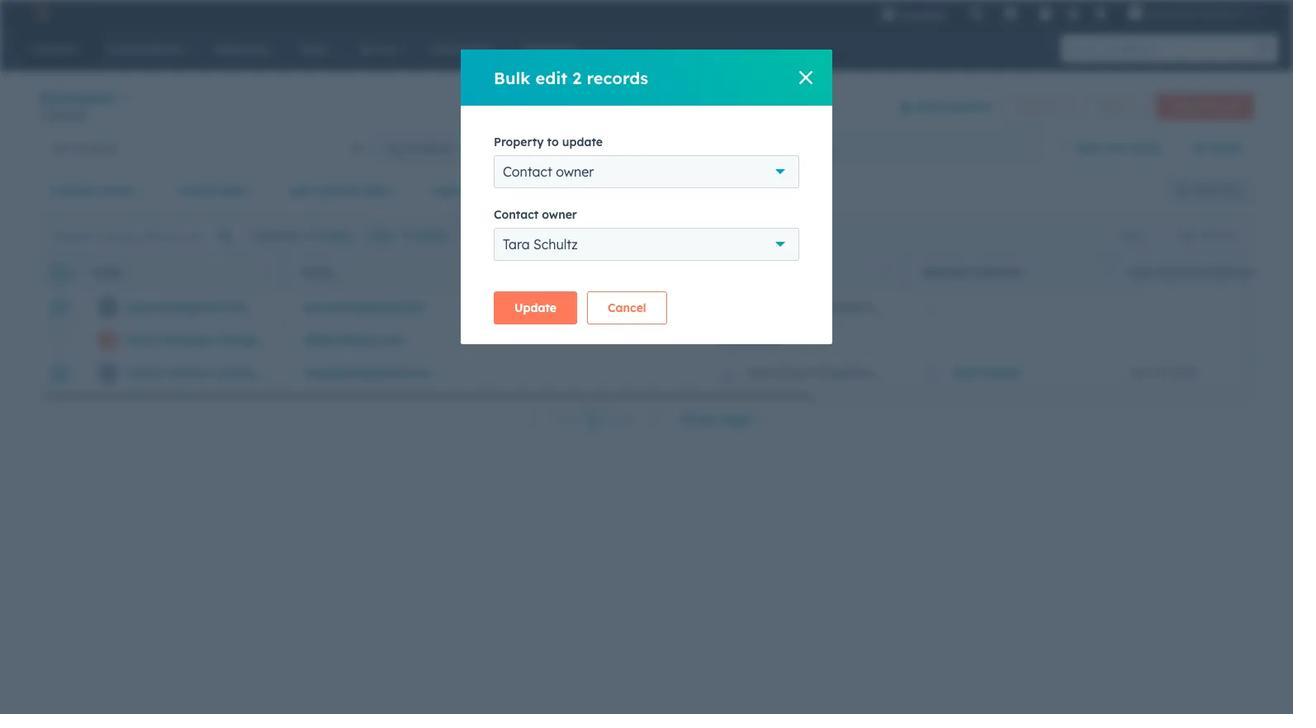 Task type: vqa. For each thing, say whether or not it's contained in the screenshot.
3 button
no



Task type: locate. For each thing, give the bounding box(es) containing it.
0 vertical spatial view
[[1103, 140, 1129, 155]]

tara schultz
[[503, 236, 578, 253]]

2 horizontal spatial press to sort. element
[[883, 266, 889, 280]]

last left activity
[[289, 183, 313, 198]]

tara
[[503, 236, 530, 253], [747, 300, 771, 315], [747, 366, 771, 381]]

1 vertical spatial unassigned
[[718, 333, 782, 348]]

2 -- button from the top
[[491, 324, 697, 357]]

1 date from the left
[[220, 183, 246, 198]]

2 edit from the left
[[1180, 229, 1198, 242]]

more
[[663, 229, 688, 242]]

2 tara schultz (tarashultz49@gmail.com) from the top
[[747, 366, 960, 381]]

1 horizontal spatial date
[[364, 183, 391, 198]]

contact owner down all contacts in the left of the page
[[50, 183, 135, 198]]

2 gawain1@gmail.com from the left
[[304, 300, 425, 315]]

brian
[[128, 333, 159, 348]]

contact) for deepdark@gmail.com
[[269, 366, 319, 381]]

tara up "unassigned" button
[[747, 300, 771, 315]]

create contact
[[1171, 100, 1240, 112]]

2 inside 'popup button'
[[1242, 7, 1248, 20]]

number
[[549, 266, 593, 279]]

deepdark@gmail.com link
[[304, 366, 432, 381]]

-- for gawain1@gmail.com
[[511, 300, 520, 315]]

0 vertical spatial create
[[1171, 100, 1202, 112]]

all down 3 records
[[53, 141, 66, 156]]

2 all from the left
[[53, 141, 66, 156]]

contacts for my contacts
[[406, 141, 453, 156]]

view right save
[[1219, 184, 1240, 197]]

press to sort. element left the primary
[[883, 266, 889, 280]]

primary company
[[923, 266, 1023, 279]]

-
[[511, 300, 516, 315], [516, 300, 520, 315], [924, 300, 929, 315], [929, 300, 933, 315], [511, 333, 516, 348], [516, 333, 520, 348]]

schultz down "unassigned" button
[[774, 366, 813, 381]]

tara inside popup button
[[503, 236, 530, 253]]

1 vertical spatial last
[[1129, 266, 1155, 279]]

all views
[[1193, 140, 1244, 155]]

data quality
[[918, 99, 992, 114]]

contact owner button
[[494, 155, 800, 188], [40, 174, 157, 207]]

0 vertical spatial schultz
[[534, 236, 578, 253]]

data
[[918, 99, 946, 114]]

1 horizontal spatial 2
[[573, 67, 582, 88]]

2 vertical spatial tara
[[747, 366, 771, 381]]

0 vertical spatial (sample
[[215, 333, 263, 348]]

1 vertical spatial tara schultz (tarashultz49@gmail.com) button
[[697, 357, 960, 390]]

0 vertical spatial records
[[587, 67, 649, 88]]

(0)
[[659, 183, 675, 198]]

1 press to sort. image from the left
[[676, 266, 682, 277]]

property to update
[[494, 135, 603, 150]]

maria johnson (sample contact) link
[[128, 366, 319, 381]]

menu item
[[958, 0, 961, 26]]

contacts for unassigned contacts
[[788, 141, 835, 156]]

view
[[1103, 140, 1129, 155], [1219, 184, 1240, 197]]

date down all contacts button
[[220, 183, 246, 198]]

hubspot image
[[30, 3, 50, 23]]

1 horizontal spatial all
[[1193, 140, 1208, 155]]

tara schultz (tarashultz49@gmail.com) down "unassigned" button
[[747, 366, 960, 381]]

all inside 'all views' link
[[1193, 140, 1208, 155]]

2 vertical spatial schultz
[[774, 366, 813, 381]]

gawain1@gmail.com link up halligan on the left
[[128, 300, 248, 315]]

tara schultz (tarashultz49@gmail.com) for deepdark@gmail.com
[[747, 366, 960, 381]]

0 horizontal spatial 2
[[251, 229, 257, 242]]

records
[[587, 67, 649, 88], [48, 109, 85, 121]]

1 horizontal spatial edit
[[1180, 229, 1198, 242]]

0 vertical spatial last
[[289, 183, 313, 198]]

unassigned inside button
[[720, 141, 785, 156]]

1 vertical spatial tara schultz (tarashultz49@gmail.com)
[[747, 366, 960, 381]]

(sample down the brian halligan (sample contact)
[[217, 366, 265, 381]]

create left contact
[[1171, 100, 1202, 112]]

hubspot link
[[20, 3, 62, 23]]

2 right "studios"
[[1242, 7, 1248, 20]]

2 gawain1@gmail.com link from the left
[[304, 300, 425, 315]]

0 vertical spatial (tarashultz49@gmail.com)
[[816, 300, 960, 315]]

edit left the delete button
[[373, 229, 393, 242]]

tara up the phone
[[503, 236, 530, 253]]

enroll in sequence button
[[543, 228, 653, 243]]

0 horizontal spatial date
[[220, 183, 246, 198]]

activity
[[317, 183, 361, 198]]

view right add on the right top of the page
[[1103, 140, 1129, 155]]

date right activity
[[364, 183, 391, 198]]

2 press to sort. image from the left
[[883, 266, 889, 277]]

press to sort. image
[[676, 266, 682, 277], [883, 266, 889, 277]]

0 horizontal spatial all
[[53, 141, 66, 156]]

contacts right my on the top left
[[406, 141, 453, 156]]

press to sort. image left the primary
[[883, 266, 889, 277]]

1 horizontal spatial gawain1@gmail.com
[[304, 300, 425, 315]]

contact owner
[[503, 164, 594, 180], [50, 183, 135, 198], [494, 207, 577, 222], [716, 266, 806, 279]]

press to sort. element down more popup button
[[676, 266, 682, 280]]

tara up the page
[[747, 366, 771, 381]]

0 horizontal spatial records
[[48, 109, 85, 121]]

2 right edit
[[573, 67, 582, 88]]

data quality button
[[890, 90, 993, 123]]

search button
[[1251, 35, 1279, 63]]

last for last activity date (edt)
[[1129, 266, 1155, 279]]

-- down update
[[511, 333, 520, 348]]

--
[[511, 300, 520, 315], [924, 300, 933, 315], [511, 333, 520, 348]]

1 vertical spatial records
[[48, 109, 85, 121]]

my contacts button
[[373, 131, 707, 164]]

create inside popup button
[[178, 183, 216, 198]]

contacts inside button
[[788, 141, 835, 156]]

johnson
[[165, 366, 214, 381]]

press to sort. image down more popup button
[[676, 266, 682, 277]]

2 horizontal spatial create
[[1171, 100, 1202, 112]]

1 horizontal spatial contacts
[[406, 141, 453, 156]]

2 horizontal spatial 2
[[1242, 7, 1248, 20]]

1 vertical spatial view
[[1219, 184, 1240, 197]]

edit for edit columns
[[1180, 229, 1198, 242]]

next button
[[602, 409, 671, 431]]

edit left the columns
[[1180, 229, 1198, 242]]

1 vertical spatial contact)
[[269, 366, 319, 381]]

create for create tasks
[[471, 229, 504, 242]]

gawain1@gmail.com up the "bh@hubspot.com" link
[[304, 300, 425, 315]]

1 vertical spatial create
[[178, 183, 216, 198]]

view inside save view button
[[1219, 184, 1240, 197]]

1 horizontal spatial gawain1@gmail.com link
[[304, 300, 425, 315]]

1 vertical spatial 2
[[573, 67, 582, 88]]

0 vertical spatial unassigned
[[720, 141, 785, 156]]

-- button down number
[[491, 291, 697, 324]]

create left tasks
[[471, 229, 504, 242]]

to
[[547, 135, 559, 150]]

2 press to sort. element from the left
[[676, 266, 682, 280]]

2 horizontal spatial contacts
[[788, 141, 835, 156]]

1 edit from the left
[[373, 229, 393, 242]]

1 horizontal spatial records
[[587, 67, 649, 88]]

0 vertical spatial tara schultz (tarashultz49@gmail.com) button
[[697, 291, 960, 324]]

3 contacts from the left
[[788, 141, 835, 156]]

owner up advanced
[[556, 164, 594, 180]]

1 horizontal spatial press to sort. element
[[676, 266, 682, 280]]

2023
[[1171, 366, 1197, 381]]

2 vertical spatial create
[[471, 229, 504, 242]]

tara schultz (tarashultz49@gmail.com) up "unassigned" button
[[747, 300, 960, 315]]

0 vertical spatial tara
[[503, 236, 530, 253]]

(3/5)
[[1133, 140, 1162, 155]]

brian halligan (sample contact)
[[128, 333, 316, 348]]

(sample up maria johnson (sample contact) link
[[215, 333, 263, 348]]

contacts down close 'icon'
[[788, 141, 835, 156]]

0 horizontal spatial gawain1@gmail.com
[[128, 300, 248, 315]]

contacts button
[[40, 86, 128, 110]]

2 tara schultz (tarashultz49@gmail.com) button from the top
[[697, 357, 960, 390]]

1 horizontal spatial create
[[471, 229, 504, 242]]

create inside contacts banner
[[1171, 100, 1202, 112]]

0 horizontal spatial gawain1@gmail.com link
[[128, 300, 248, 315]]

records right edit
[[587, 67, 649, 88]]

0 horizontal spatial edit
[[373, 229, 393, 242]]

0 vertical spatial contact)
[[266, 333, 316, 348]]

0 horizontal spatial create
[[178, 183, 216, 198]]

calling icon image
[[970, 7, 984, 21]]

1 horizontal spatial press to sort. image
[[883, 266, 889, 277]]

last
[[289, 183, 313, 198], [1129, 266, 1155, 279]]

view for save
[[1219, 184, 1240, 197]]

deepdark@gmail.com button
[[284, 357, 491, 390]]

apoptosis
[[1147, 7, 1198, 20]]

1 press to sort. element from the left
[[263, 266, 269, 280]]

date inside popup button
[[220, 183, 246, 198]]

apoptosis studios 2
[[1147, 7, 1248, 20]]

actions
[[1017, 100, 1052, 112]]

1 vertical spatial tara
[[747, 300, 771, 315]]

Search name, phone, email addresses, or company search field
[[44, 221, 245, 251]]

0 horizontal spatial contacts
[[69, 141, 116, 156]]

deepdark@gmail.com
[[304, 366, 432, 381]]

page
[[721, 412, 751, 427]]

tara schultz (tarashultz49@gmail.com) button for gawain1@gmail.com
[[697, 291, 960, 324]]

press to sort. element
[[263, 266, 269, 280], [676, 266, 682, 280], [883, 266, 889, 280]]

view inside add view (3/5) popup button
[[1103, 140, 1129, 155]]

0 horizontal spatial press to sort. image
[[676, 266, 682, 277]]

2 contacts from the left
[[406, 141, 453, 156]]

2 left selected
[[251, 229, 257, 242]]

last inside popup button
[[289, 183, 313, 198]]

-- button for bh@hubspot.com
[[491, 324, 697, 357]]

gawain1@gmail.com link up the "bh@hubspot.com" link
[[304, 300, 425, 315]]

contact) down bh@hubspot.com
[[269, 366, 319, 381]]

contact
[[1205, 100, 1240, 112]]

2 (tarashultz49@gmail.com) from the top
[[816, 366, 960, 381]]

import
[[1099, 100, 1133, 112]]

2 date from the left
[[364, 183, 391, 198]]

press to sort. element for contact
[[883, 266, 889, 280]]

owner
[[556, 164, 594, 180], [99, 183, 135, 198], [542, 207, 577, 222], [767, 266, 806, 279]]

schultz
[[534, 236, 578, 253], [774, 300, 813, 315], [774, 366, 813, 381]]

create down all contacts button
[[178, 183, 216, 198]]

create tasks button
[[458, 228, 533, 243]]

all left views
[[1193, 140, 1208, 155]]

create date
[[178, 183, 246, 198]]

contact owner up tasks
[[494, 207, 577, 222]]

1 tara schultz (tarashultz49@gmail.com) from the top
[[747, 300, 960, 315]]

records down contacts
[[48, 109, 85, 121]]

contacts
[[40, 88, 113, 108]]

schultz up phone number in the top left of the page
[[534, 236, 578, 253]]

1 contacts from the left
[[69, 141, 116, 156]]

update
[[515, 301, 557, 316]]

-- button for gawain1@gmail.com
[[491, 291, 697, 324]]

primary
[[923, 266, 970, 279]]

press to sort. element down 2 selected on the left top of the page
[[263, 266, 269, 280]]

import button
[[1085, 93, 1147, 119]]

1 -- button from the top
[[491, 291, 697, 324]]

(tarashultz49@gmail.com) for deepdark@gmail.com
[[816, 366, 960, 381]]

edit button
[[360, 228, 393, 243]]

unassigned for unassigned
[[718, 333, 782, 348]]

owner up "unassigned" button
[[767, 266, 806, 279]]

riot games
[[954, 366, 1021, 381]]

in
[[574, 229, 584, 242]]

save view button
[[1165, 178, 1254, 204]]

press to sort. image for contact owner
[[883, 266, 889, 277]]

update button
[[494, 292, 578, 325]]

1 horizontal spatial view
[[1219, 184, 1240, 197]]

0 horizontal spatial press to sort. element
[[263, 266, 269, 280]]

(edt)
[[1239, 266, 1265, 279]]

1 all from the left
[[1193, 140, 1208, 155]]

3 press to sort. element from the left
[[883, 266, 889, 280]]

3 records
[[40, 109, 85, 121]]

records inside contacts banner
[[48, 109, 85, 121]]

unassigned inside button
[[718, 333, 782, 348]]

settings image
[[1067, 7, 1082, 22]]

contacts down 3 records
[[69, 141, 116, 156]]

menu
[[870, 0, 1274, 26]]

0 vertical spatial 2
[[1242, 7, 1248, 20]]

gawain1@gmail.com up halligan on the left
[[128, 300, 248, 315]]

all inside all contacts button
[[53, 141, 66, 156]]

maria
[[128, 366, 161, 381]]

unassigned button
[[697, 324, 904, 357]]

upgrade image
[[882, 7, 897, 22]]

1 horizontal spatial last
[[1129, 266, 1155, 279]]

1 (tarashultz49@gmail.com) from the top
[[816, 300, 960, 315]]

unassigned contacts button
[[707, 131, 1041, 164]]

unassigned
[[720, 141, 785, 156], [718, 333, 782, 348]]

apoptosis studios 2 button
[[1119, 0, 1272, 26]]

last down export button
[[1129, 266, 1155, 279]]

-- button down the cancel
[[491, 324, 697, 357]]

1 tara schultz (tarashultz49@gmail.com) button from the top
[[697, 291, 960, 324]]

0 horizontal spatial last
[[289, 183, 313, 198]]

create
[[1171, 100, 1202, 112], [178, 183, 216, 198], [471, 229, 504, 242]]

quality
[[950, 99, 992, 114]]

contact) down email
[[266, 333, 316, 348]]

save view
[[1194, 184, 1240, 197]]

marketplaces image
[[1004, 7, 1019, 22]]

activity
[[1157, 266, 1207, 279]]

0 horizontal spatial view
[[1103, 140, 1129, 155]]

cancel button
[[587, 292, 667, 325]]

2
[[1242, 7, 1248, 20], [573, 67, 582, 88], [251, 229, 257, 242]]

1 vertical spatial (tarashultz49@gmail.com)
[[816, 366, 960, 381]]

1 vertical spatial schultz
[[774, 300, 813, 315]]

contacts
[[69, 141, 116, 156], [406, 141, 453, 156], [788, 141, 835, 156]]

delete
[[416, 229, 448, 242]]

-- down the phone
[[511, 300, 520, 315]]

add
[[1076, 140, 1099, 155]]

owner up enroll
[[542, 207, 577, 222]]

1 vertical spatial (sample
[[217, 366, 265, 381]]

0 vertical spatial tara schultz (tarashultz49@gmail.com)
[[747, 300, 960, 315]]

schultz up "unassigned" button
[[774, 300, 813, 315]]



Task type: describe. For each thing, give the bounding box(es) containing it.
(sample for halligan
[[215, 333, 263, 348]]

schultz for gawain1@gmail.com
[[774, 300, 813, 315]]

enroll
[[543, 229, 571, 242]]

press to sort. element for phone
[[676, 266, 682, 280]]

25
[[682, 412, 695, 427]]

next
[[608, 412, 635, 427]]

notifications image
[[1094, 7, 1109, 22]]

phone number
[[510, 266, 593, 279]]

last activity date
[[289, 183, 391, 198]]

create contact button
[[1157, 93, 1254, 119]]

2 vertical spatial 2
[[251, 229, 257, 242]]

gawain1@gmail.com link inside the gawain1@gmail.com button
[[304, 300, 425, 315]]

edit columns button
[[1169, 225, 1250, 247]]

upgrade
[[900, 8, 946, 21]]

close image
[[800, 71, 813, 84]]

maria johnson (sample contact)
[[128, 366, 319, 381]]

filters
[[622, 183, 655, 198]]

studios
[[1201, 7, 1239, 20]]

marketplaces button
[[994, 0, 1029, 26]]

0 horizontal spatial contact owner button
[[40, 174, 157, 207]]

menu containing apoptosis studios 2
[[870, 0, 1274, 26]]

schultz for deepdark@gmail.com
[[774, 366, 813, 381]]

contact owner down "property to update"
[[503, 164, 594, 180]]

assign button
[[305, 228, 350, 243]]

name
[[93, 266, 122, 279]]

my contacts
[[387, 141, 453, 156]]

delete button
[[403, 228, 448, 243]]

1 gawain1@gmail.com link from the left
[[128, 300, 248, 315]]

unassigned contacts
[[720, 141, 835, 156]]

settings link
[[1064, 5, 1084, 22]]

2 for edit
[[573, 67, 582, 88]]

(tarashultz49@gmail.com) for gawain1@gmail.com
[[816, 300, 960, 315]]

primary company column header
[[904, 254, 1111, 291]]

riot games link
[[954, 366, 1021, 381]]

pagination navigation
[[521, 409, 671, 431]]

schultz inside popup button
[[534, 236, 578, 253]]

(sample for johnson
[[217, 366, 265, 381]]

oct 19, 2023
[[1131, 366, 1197, 381]]

add view (3/5) button
[[1048, 131, 1182, 164]]

tara schultz (tarashultz49@gmail.com) button for deepdark@gmail.com
[[697, 357, 960, 390]]

calling icon button
[[963, 2, 991, 24]]

2 for studios
[[1242, 7, 1248, 20]]

all contacts
[[53, 141, 116, 156]]

1 gawain1@gmail.com from the left
[[128, 300, 248, 315]]

selected
[[259, 229, 298, 242]]

export button
[[1106, 225, 1159, 247]]

per
[[698, 412, 718, 427]]

advanced filters (0)
[[561, 183, 675, 198]]

1 horizontal spatial contact owner button
[[494, 155, 800, 188]]

bulk
[[494, 67, 531, 88]]

lead status button
[[423, 174, 523, 207]]

status
[[465, 183, 501, 198]]

19,
[[1153, 366, 1168, 381]]

unassigned for unassigned contacts
[[720, 141, 785, 156]]

contact) for bh@hubspot.com
[[266, 333, 316, 348]]

edit
[[536, 67, 568, 88]]

lead
[[433, 183, 462, 198]]

advanced filters (0) button
[[533, 174, 686, 207]]

advanced
[[561, 183, 618, 198]]

tasks
[[507, 229, 533, 242]]

tara for deepdark@gmail.com
[[747, 366, 771, 381]]

search image
[[1259, 43, 1271, 55]]

tara schultz button
[[494, 228, 800, 261]]

prev
[[553, 412, 578, 427]]

all for all views
[[1193, 140, 1208, 155]]

add view (3/5)
[[1076, 140, 1162, 155]]

view for add
[[1103, 140, 1129, 155]]

owner up the search name, phone, email addresses, or company search field
[[99, 183, 135, 198]]

all for all contacts
[[53, 141, 66, 156]]

my
[[387, 141, 403, 156]]

company
[[973, 266, 1023, 279]]

create for create date
[[178, 183, 216, 198]]

edit for edit
[[373, 229, 393, 242]]

last activity date button
[[278, 174, 413, 207]]

contacts for all contacts
[[69, 141, 116, 156]]

gawain1@gmail.com button
[[284, 291, 491, 324]]

export
[[1117, 229, 1148, 242]]

oct
[[1131, 366, 1150, 381]]

create date button
[[167, 174, 268, 207]]

1
[[590, 412, 596, 427]]

3
[[40, 109, 45, 121]]

25 per page button
[[671, 403, 773, 436]]

notifications button
[[1088, 0, 1116, 26]]

actions button
[[1003, 93, 1076, 119]]

gawain1@gmail.com inside button
[[304, 300, 425, 315]]

contacts banner
[[40, 85, 1254, 131]]

2 selected
[[251, 229, 298, 242]]

-- for bh@hubspot.com
[[511, 333, 520, 348]]

date inside popup button
[[364, 183, 391, 198]]

last for last activity date
[[289, 183, 313, 198]]

phone
[[510, 266, 546, 279]]

Search HubSpot search field
[[1062, 35, 1264, 63]]

lead status
[[433, 183, 501, 198]]

tara for gawain1@gmail.com
[[747, 300, 771, 315]]

create for create contact
[[1171, 100, 1202, 112]]

contact owner up "unassigned" button
[[716, 266, 806, 279]]

press to sort. image for phone number
[[676, 266, 682, 277]]

tara schultz (tarashultz49@gmail.com) for gawain1@gmail.com
[[747, 300, 960, 315]]

help image
[[1039, 7, 1054, 22]]

update
[[563, 135, 603, 150]]

create tasks
[[471, 229, 533, 242]]

bh@hubspot.com link
[[304, 333, 405, 348]]

sequence
[[587, 229, 633, 242]]

-- down the primary
[[924, 300, 933, 315]]

all views link
[[1182, 131, 1254, 164]]

date
[[1210, 266, 1236, 279]]

riot
[[954, 366, 977, 381]]

more button
[[663, 227, 697, 245]]

tara schultz image
[[1129, 6, 1144, 21]]

edit columns
[[1180, 229, 1239, 242]]

brian halligan (sample contact) link
[[128, 333, 316, 348]]

last activity date (edt)
[[1129, 266, 1265, 279]]



